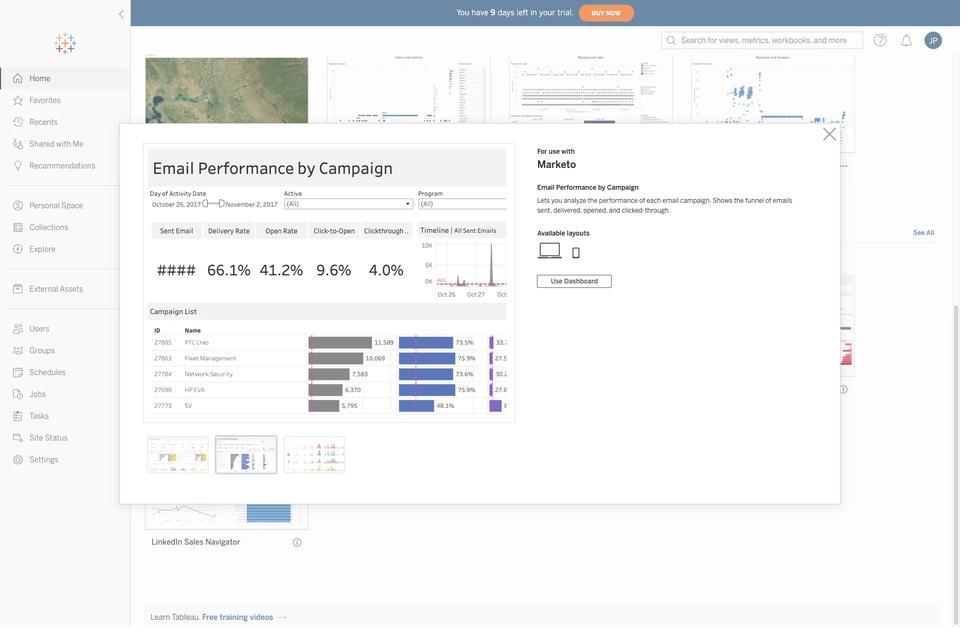Task type: vqa. For each thing, say whether or not it's contained in the screenshot.
the right Download
no



Task type: describe. For each thing, give the bounding box(es) containing it.
recents
[[29, 118, 58, 127]]

by text only_f5he34f image for schedules
[[13, 368, 23, 378]]

1 vertical spatial marketo
[[334, 385, 364, 394]]

see all link
[[914, 228, 935, 240]]

phone image
[[564, 241, 590, 259]]

shared
[[29, 140, 55, 149]]

23
[[334, 176, 342, 184]]

navigator
[[206, 538, 240, 547]]

navigation panel element
[[0, 33, 130, 471]]

external assets
[[29, 285, 83, 294]]

by text only_f5he34f image for shared with me
[[13, 139, 23, 149]]

groups
[[29, 346, 55, 356]]

free training videos
[[202, 613, 274, 623]]

by text only_f5he34f image for groups
[[13, 346, 23, 356]]

0 horizontal spatial use
[[389, 255, 402, 264]]

or
[[380, 255, 387, 264]]

by text only_f5he34f image for tasks
[[13, 411, 23, 421]]

jobs inside main navigation. press the up and down arrow keys to access links. 'element'
[[29, 390, 46, 399]]

personal space
[[29, 201, 83, 211]]

by text only_f5he34f image for users
[[13, 324, 23, 334]]

users link
[[0, 318, 130, 340]]

ago for 1
[[183, 176, 194, 184]]

recommendations link
[[0, 155, 130, 177]]

with inside for use with marketo
[[562, 148, 575, 155]]

background
[[516, 161, 560, 170]]

use inside for use with marketo
[[549, 148, 560, 155]]

1 horizontal spatial in
[[531, 8, 537, 17]]

1 the from the left
[[588, 197, 598, 204]]

learn tableau.
[[151, 613, 201, 623]]

by
[[599, 184, 606, 191]]

with inside main navigation. press the up and down arrow keys to access links. 'element'
[[56, 140, 71, 149]]

through.
[[645, 207, 671, 214]]

0 vertical spatial and
[[356, 161, 370, 170]]

by text only_f5he34f image for external assets
[[13, 284, 23, 294]]

funnel
[[746, 197, 765, 204]]

left
[[517, 8, 529, 17]]

sheet
[[152, 161, 173, 170]]

recents link
[[0, 111, 130, 133]]

3
[[516, 176, 520, 184]]

available layouts
[[538, 229, 590, 237]]

you have 9 days left in your trial.
[[457, 8, 574, 17]]

collections link
[[0, 217, 130, 238]]

buy now
[[592, 10, 621, 17]]

external
[[29, 285, 58, 294]]

site status
[[29, 434, 68, 443]]

space
[[61, 201, 83, 211]]

sales
[[184, 538, 204, 547]]

from
[[166, 255, 182, 264]]

a
[[184, 255, 188, 264]]

0 horizontal spatial your
[[318, 255, 334, 264]]

background jobs
[[516, 161, 578, 170]]

2 to from the left
[[448, 255, 455, 264]]

use dashboard
[[551, 277, 599, 285]]

use
[[551, 277, 563, 285]]

2 the from the left
[[735, 197, 744, 204]]

0 vertical spatial your
[[540, 8, 556, 17]]

source,
[[353, 255, 378, 264]]

email performance by campaign image
[[216, 436, 277, 473]]

campaign.
[[681, 197, 712, 204]]

ago for and
[[369, 176, 380, 184]]

external assets link
[[0, 278, 130, 300]]

23 minutes ago
[[334, 176, 380, 184]]

and inside email performance by campaign lets you analyze the performance of each email campaign. shows the funnel of emails sent, delivered, opened, and clicked-through.
[[609, 207, 621, 214]]

home
[[29, 74, 51, 83]]

ago for jobs
[[537, 176, 548, 184]]

by text only_f5he34f image for settings
[[13, 455, 23, 465]]

0 horizontal spatial days
[[498, 8, 515, 17]]

schedules link
[[0, 362, 130, 384]]

personal
[[29, 201, 60, 211]]

available
[[538, 229, 566, 237]]

shared with me link
[[0, 133, 130, 155]]

3 days ago
[[516, 176, 548, 184]]

assets
[[60, 285, 83, 294]]

by text only_f5he34f image for recents
[[13, 117, 23, 127]]

tasks
[[29, 412, 49, 421]]

you
[[552, 197, 563, 204]]

campaign
[[608, 184, 639, 191]]

by text only_f5he34f image for jobs
[[13, 390, 23, 399]]

free
[[202, 613, 218, 623]]

learn
[[151, 613, 170, 623]]

2 data from the left
[[431, 255, 446, 264]]

favorites link
[[0, 89, 130, 111]]

clicked-
[[622, 207, 645, 214]]

use dashboard button
[[538, 275, 612, 288]]

videos
[[250, 613, 274, 623]]

layouts
[[567, 229, 590, 237]]

workbook.
[[221, 255, 258, 264]]

0 horizontal spatial in
[[301, 255, 308, 264]]

pre-
[[190, 255, 204, 264]]

sign
[[285, 255, 300, 264]]

8
[[152, 176, 156, 184]]

buy now button
[[579, 4, 635, 22]]

sample
[[403, 255, 429, 264]]

web engagement image
[[147, 436, 208, 473]]

get
[[457, 255, 468, 264]]

for
[[538, 148, 548, 155]]



Task type: locate. For each thing, give the bounding box(es) containing it.
start from a pre-built workbook. simply sign in to your data source, or use sample data to get started.
[[146, 255, 497, 264]]

3 by text only_f5he34f image from the top
[[13, 161, 23, 171]]

4 by text only_f5he34f image from the top
[[13, 201, 23, 211]]

by text only_f5he34f image inside site status link
[[13, 433, 23, 443]]

users
[[334, 161, 354, 170], [29, 325, 50, 334]]

0 horizontal spatial jobs
[[29, 390, 46, 399]]

tableau.
[[172, 613, 201, 623]]

1 vertical spatial users
[[29, 325, 50, 334]]

1
[[175, 161, 178, 170]]

1 horizontal spatial the
[[735, 197, 744, 204]]

users and actions
[[334, 161, 399, 170]]

1 vertical spatial jobs
[[29, 390, 46, 399]]

1 horizontal spatial ago
[[369, 176, 380, 184]]

10 by text only_f5he34f image from the top
[[13, 433, 23, 443]]

jobs link
[[0, 384, 130, 405]]

5 by text only_f5he34f image from the top
[[13, 284, 23, 294]]

data right sample
[[431, 255, 446, 264]]

by text only_f5he34f image inside users link
[[13, 324, 23, 334]]

1 ago from the left
[[183, 176, 194, 184]]

7 by text only_f5he34f image from the top
[[13, 368, 23, 378]]

of left 'each'
[[640, 197, 646, 204]]

settings
[[29, 456, 58, 465]]

dashboard
[[565, 277, 599, 285]]

trial.
[[558, 8, 574, 17]]

by text only_f5he34f image inside jobs link
[[13, 390, 23, 399]]

8 by text only_f5he34f image from the top
[[13, 390, 23, 399]]

by text only_f5he34f image for favorites
[[13, 95, 23, 105]]

0 horizontal spatial the
[[588, 197, 598, 204]]

use
[[549, 148, 560, 155], [389, 255, 402, 264]]

0 vertical spatial marketo
[[538, 159, 577, 171]]

11 by text only_f5he34f image from the top
[[13, 455, 23, 465]]

you
[[457, 8, 470, 17]]

1 horizontal spatial to
[[448, 255, 455, 264]]

0 horizontal spatial ago
[[183, 176, 194, 184]]

data
[[336, 255, 351, 264], [431, 255, 446, 264]]

shows
[[713, 197, 733, 204]]

the left funnel
[[735, 197, 744, 204]]

actions
[[371, 161, 399, 170]]

0 horizontal spatial with
[[56, 140, 71, 149]]

2 ago from the left
[[369, 176, 380, 184]]

6 by text only_f5he34f image from the top
[[13, 324, 23, 334]]

by text only_f5he34f image inside schedules link
[[13, 368, 23, 378]]

site status link
[[0, 427, 130, 449]]

by text only_f5he34f image for site status
[[13, 433, 23, 443]]

email performance overview image
[[284, 436, 345, 473]]

by text only_f5he34f image inside explore link
[[13, 244, 23, 254]]

1 minutes from the left
[[157, 176, 181, 184]]

5 by text only_f5he34f image from the top
[[13, 346, 23, 356]]

1 vertical spatial days
[[522, 176, 536, 184]]

2 minutes from the left
[[343, 176, 367, 184]]

0 vertical spatial use
[[549, 148, 560, 155]]

schedules
[[29, 368, 66, 378]]

ago down the background at the right
[[537, 176, 548, 184]]

with up background jobs
[[562, 148, 575, 155]]

delivered,
[[554, 207, 582, 214]]

days
[[498, 8, 515, 17], [522, 176, 536, 184]]

1 vertical spatial and
[[609, 207, 621, 214]]

to
[[309, 255, 317, 264], [448, 255, 455, 264]]

0 horizontal spatial and
[[356, 161, 370, 170]]

started.
[[470, 255, 497, 264]]

data left source, in the left top of the page
[[336, 255, 351, 264]]

1 horizontal spatial with
[[562, 148, 575, 155]]

1 vertical spatial in
[[301, 255, 308, 264]]

1 horizontal spatial of
[[766, 197, 772, 204]]

training
[[220, 613, 248, 623]]

by text only_f5he34f image for personal space
[[13, 201, 23, 211]]

9
[[491, 8, 496, 17]]

to right sign
[[309, 255, 317, 264]]

by text only_f5he34f image left groups
[[13, 346, 23, 356]]

1 by text only_f5he34f image from the top
[[13, 117, 23, 127]]

minutes for users
[[343, 176, 367, 184]]

personal space link
[[0, 195, 130, 217]]

email performance by campaign lets you analyze the performance of each email campaign. shows the funnel of emails sent, delivered, opened, and clicked-through.
[[538, 184, 793, 214]]

favorites
[[29, 96, 61, 105]]

1 vertical spatial your
[[318, 255, 334, 264]]

by text only_f5he34f image inside favorites link
[[13, 95, 23, 105]]

by text only_f5he34f image inside settings link
[[13, 455, 23, 465]]

by text only_f5he34f image inside the collections link
[[13, 223, 23, 232]]

salesforce
[[152, 385, 189, 394]]

your
[[540, 8, 556, 17], [318, 255, 334, 264]]

users inside main navigation. press the up and down arrow keys to access links. 'element'
[[29, 325, 50, 334]]

start
[[146, 255, 164, 264]]

1 horizontal spatial your
[[540, 8, 556, 17]]

jobs up performance
[[561, 161, 578, 170]]

by text only_f5he34f image inside groups 'link'
[[13, 346, 23, 356]]

and down performance
[[609, 207, 621, 214]]

1 horizontal spatial minutes
[[343, 176, 367, 184]]

by text only_f5he34f image
[[13, 117, 23, 127], [13, 139, 23, 149], [13, 161, 23, 171], [13, 201, 23, 211], [13, 346, 23, 356]]

email
[[663, 197, 679, 204]]

2 horizontal spatial ago
[[537, 176, 548, 184]]

1 horizontal spatial and
[[609, 207, 621, 214]]

built
[[204, 255, 220, 264]]

by text only_f5he34f image inside tasks link
[[13, 411, 23, 421]]

1 horizontal spatial use
[[549, 148, 560, 155]]

by text only_f5he34f image left recommendations at the left top of the page
[[13, 161, 23, 171]]

in right sign
[[301, 255, 308, 264]]

0 horizontal spatial users
[[29, 325, 50, 334]]

see all
[[914, 229, 935, 237]]

by text only_f5he34f image left personal
[[13, 201, 23, 211]]

1 to from the left
[[309, 255, 317, 264]]

use right or at top
[[389, 255, 402, 264]]

by text only_f5he34f image inside personal space "link"
[[13, 201, 23, 211]]

collections
[[29, 223, 68, 232]]

emails
[[773, 197, 793, 204]]

3 by text only_f5he34f image from the top
[[13, 223, 23, 232]]

laptop image
[[538, 241, 564, 259]]

in right the left
[[531, 8, 537, 17]]

1 vertical spatial use
[[389, 255, 402, 264]]

by text only_f5he34f image for collections
[[13, 223, 23, 232]]

by text only_f5he34f image inside "home" link
[[13, 74, 23, 83]]

users up 23
[[334, 161, 354, 170]]

see
[[914, 229, 926, 237]]

with left me
[[56, 140, 71, 149]]

analyze
[[564, 197, 587, 204]]

1 of from the left
[[640, 197, 646, 204]]

to left get
[[448, 255, 455, 264]]

lets
[[538, 197, 550, 204]]

settings link
[[0, 449, 130, 471]]

accelerators
[[146, 226, 203, 238]]

by text only_f5he34f image left "recents"
[[13, 117, 23, 127]]

0 vertical spatial users
[[334, 161, 354, 170]]

2 by text only_f5he34f image from the top
[[13, 139, 23, 149]]

days right 3
[[522, 176, 536, 184]]

1 data from the left
[[336, 255, 351, 264]]

9 by text only_f5he34f image from the top
[[13, 411, 23, 421]]

users for users
[[29, 325, 50, 334]]

2 of from the left
[[766, 197, 772, 204]]

minutes right 23
[[343, 176, 367, 184]]

by text only_f5he34f image for explore
[[13, 244, 23, 254]]

ago
[[183, 176, 194, 184], [369, 176, 380, 184], [537, 176, 548, 184]]

by text only_f5he34f image for recommendations
[[13, 161, 23, 171]]

0 vertical spatial days
[[498, 8, 515, 17]]

sent,
[[538, 207, 552, 214]]

sheet 1
[[152, 161, 178, 170]]

right arrow image
[[277, 613, 287, 623]]

of right funnel
[[766, 197, 772, 204]]

email
[[538, 184, 555, 191]]

all
[[927, 229, 935, 237]]

me
[[73, 140, 84, 149]]

0 horizontal spatial of
[[640, 197, 646, 204]]

1 horizontal spatial jobs
[[561, 161, 578, 170]]

home link
[[0, 68, 130, 89]]

jobs up 'tasks'
[[29, 390, 46, 399]]

performance
[[600, 197, 638, 204]]

now
[[607, 10, 621, 17]]

simply
[[259, 255, 284, 264]]

in
[[531, 8, 537, 17], [301, 255, 308, 264]]

use right for
[[549, 148, 560, 155]]

buy
[[592, 10, 605, 17]]

your right sign
[[318, 255, 334, 264]]

2 by text only_f5he34f image from the top
[[13, 95, 23, 105]]

main navigation. press the up and down arrow keys to access links. element
[[0, 68, 130, 471]]

by text only_f5he34f image inside "recommendations" link
[[13, 161, 23, 171]]

4 by text only_f5he34f image from the top
[[13, 244, 23, 254]]

recommendations
[[29, 162, 96, 171]]

1 horizontal spatial data
[[431, 255, 446, 264]]

ago right 8
[[183, 176, 194, 184]]

0 horizontal spatial minutes
[[157, 176, 181, 184]]

by text only_f5he34f image for home
[[13, 74, 23, 83]]

each
[[647, 197, 662, 204]]

tasks link
[[0, 405, 130, 427]]

with
[[56, 140, 71, 149], [562, 148, 575, 155]]

explore link
[[0, 238, 130, 260]]

1 by text only_f5he34f image from the top
[[13, 74, 23, 83]]

3 ago from the left
[[537, 176, 548, 184]]

0 horizontal spatial marketo
[[334, 385, 364, 394]]

by text only_f5he34f image inside shared with me link
[[13, 139, 23, 149]]

1 horizontal spatial users
[[334, 161, 354, 170]]

1 horizontal spatial days
[[522, 176, 536, 184]]

1 horizontal spatial marketo
[[538, 159, 577, 171]]

minutes down sheet 1 on the top left
[[157, 176, 181, 184]]

0 vertical spatial jobs
[[561, 161, 578, 170]]

for use with marketo
[[538, 148, 577, 171]]

0 horizontal spatial to
[[309, 255, 317, 264]]

by text only_f5he34f image left shared
[[13, 139, 23, 149]]

8 minutes ago
[[152, 176, 194, 184]]

your left trial. at the top of the page
[[540, 8, 556, 17]]

days right 9
[[498, 8, 515, 17]]

by text only_f5he34f image inside the external assets link
[[13, 284, 23, 294]]

users for users and actions
[[334, 161, 354, 170]]

opened,
[[584, 207, 608, 214]]

the up opened,
[[588, 197, 598, 204]]

users up groups
[[29, 325, 50, 334]]

0 horizontal spatial data
[[336, 255, 351, 264]]

ago down users and actions
[[369, 176, 380, 184]]

linkedin
[[152, 538, 182, 547]]

the
[[588, 197, 598, 204], [735, 197, 744, 204]]

explore
[[29, 245, 56, 254]]

groups link
[[0, 340, 130, 362]]

performance
[[557, 184, 597, 191]]

site
[[29, 434, 43, 443]]

by text only_f5he34f image inside recents link
[[13, 117, 23, 127]]

minutes for sheet
[[157, 176, 181, 184]]

and up 23 minutes ago
[[356, 161, 370, 170]]

marketo
[[538, 159, 577, 171], [334, 385, 364, 394]]

have
[[472, 8, 489, 17]]

by text only_f5he34f image
[[13, 74, 23, 83], [13, 95, 23, 105], [13, 223, 23, 232], [13, 244, 23, 254], [13, 284, 23, 294], [13, 324, 23, 334], [13, 368, 23, 378], [13, 390, 23, 399], [13, 411, 23, 421], [13, 433, 23, 443], [13, 455, 23, 465]]

shared with me
[[29, 140, 84, 149]]

0 vertical spatial in
[[531, 8, 537, 17]]



